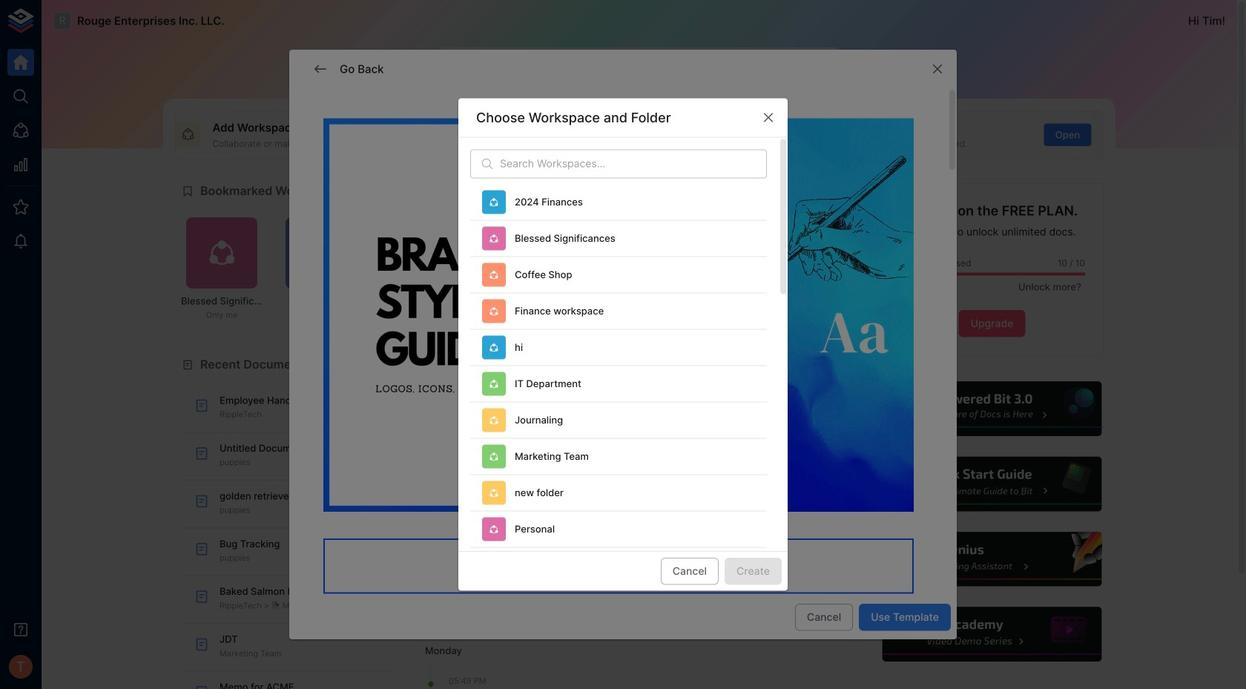 Task type: vqa. For each thing, say whether or not it's contained in the screenshot.
fourth the "help" image from the top of the page
yes



Task type: describe. For each thing, give the bounding box(es) containing it.
Search Workspaces... text field
[[500, 150, 767, 179]]

3 help image from the top
[[881, 530, 1104, 589]]



Task type: locate. For each thing, give the bounding box(es) containing it.
2 help image from the top
[[881, 455, 1104, 514]]

dialog
[[289, 50, 957, 689], [459, 98, 788, 689]]

4 help image from the top
[[881, 605, 1104, 664]]

help image
[[881, 380, 1104, 439], [881, 455, 1104, 514], [881, 530, 1104, 589], [881, 605, 1104, 664]]

1 help image from the top
[[881, 380, 1104, 439]]



